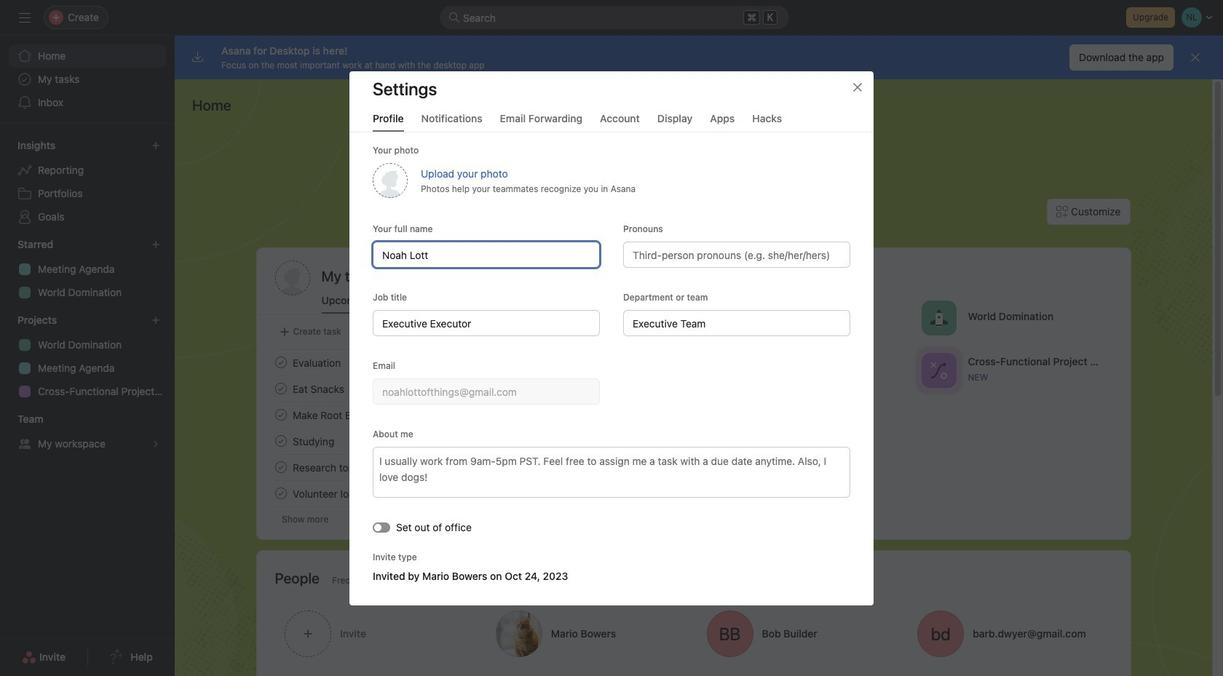 Task type: vqa. For each thing, say whether or not it's contained in the screenshot.
second Mark complete option from the top of the page
yes



Task type: describe. For each thing, give the bounding box(es) containing it.
hide sidebar image
[[19, 12, 31, 23]]

teams element
[[0, 406, 175, 459]]

mark complete image for fifth mark complete option
[[272, 485, 289, 502]]

Third-person pronouns (e.g. she/her/hers) text field
[[623, 241, 850, 268]]

line_and_symbols image
[[930, 361, 947, 379]]

add profile photo image
[[275, 261, 310, 296]]

upload new photo image
[[373, 163, 408, 198]]

mark complete image for mark complete checkbox
[[272, 459, 289, 476]]

3 mark complete checkbox from the top
[[272, 406, 289, 424]]

close image
[[852, 81, 864, 93]]

I usually work from 9am-5pm PST. Feel free to assign me a task with a due date anytime. Also, I love dogs! text field
[[373, 447, 850, 498]]

2 mark complete checkbox from the top
[[272, 380, 289, 398]]

mark complete image for third mark complete option from the bottom of the page
[[272, 406, 289, 424]]

4 mark complete checkbox from the top
[[272, 432, 289, 450]]

starred element
[[0, 232, 175, 307]]

1 mark complete checkbox from the top
[[272, 354, 289, 371]]



Task type: locate. For each thing, give the bounding box(es) containing it.
5 mark complete checkbox from the top
[[272, 485, 289, 502]]

Mark complete checkbox
[[272, 459, 289, 476]]

4 mark complete image from the top
[[272, 432, 289, 450]]

projects element
[[0, 307, 175, 406]]

insights element
[[0, 133, 175, 232]]

mark complete image
[[272, 354, 289, 371], [272, 380, 289, 398], [272, 406, 289, 424], [272, 432, 289, 450], [272, 459, 289, 476], [272, 485, 289, 502]]

mark complete image for 2nd mark complete option
[[272, 380, 289, 398]]

None text field
[[373, 241, 600, 268], [373, 310, 600, 336], [623, 310, 850, 336], [373, 378, 600, 404], [373, 241, 600, 268], [373, 310, 600, 336], [623, 310, 850, 336], [373, 378, 600, 404]]

3 mark complete image from the top
[[272, 406, 289, 424]]

2 mark complete image from the top
[[272, 380, 289, 398]]

dismiss image
[[1190, 52, 1201, 63]]

5 mark complete image from the top
[[272, 459, 289, 476]]

mark complete image for fourth mark complete option from the top
[[272, 432, 289, 450]]

Mark complete checkbox
[[272, 354, 289, 371], [272, 380, 289, 398], [272, 406, 289, 424], [272, 432, 289, 450], [272, 485, 289, 502]]

mark complete image for first mark complete option from the top
[[272, 354, 289, 371]]

1 mark complete image from the top
[[272, 354, 289, 371]]

switch
[[373, 522, 390, 532]]

global element
[[0, 36, 175, 123]]

6 mark complete image from the top
[[272, 485, 289, 502]]

prominent image
[[449, 12, 460, 23]]

rocket image
[[930, 309, 947, 327]]



